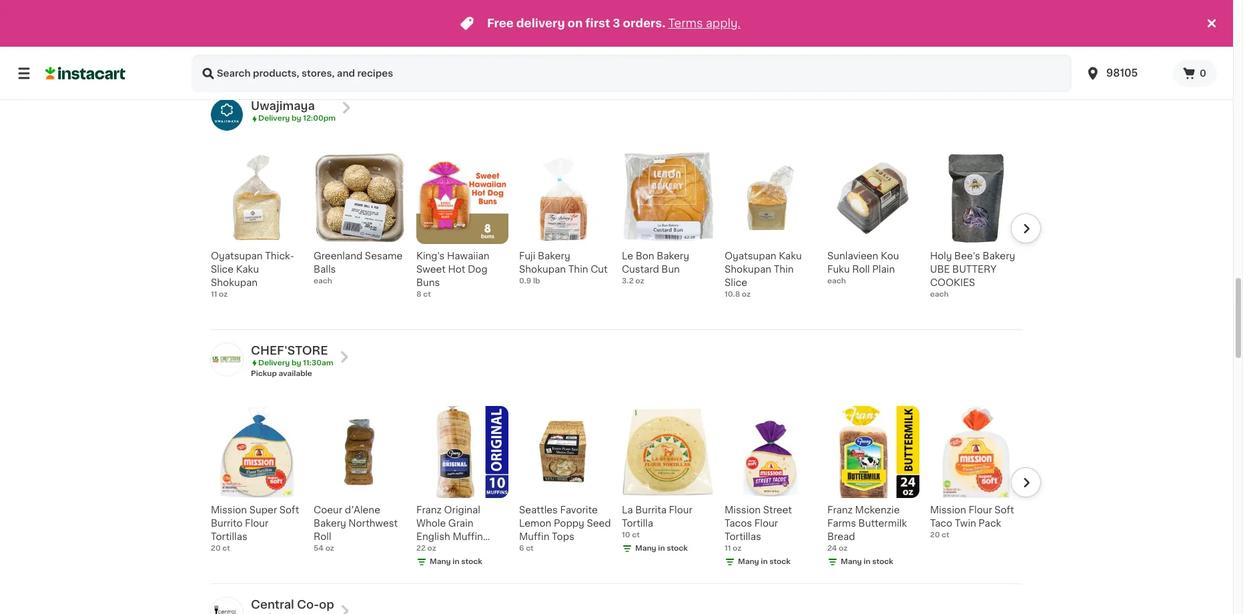 Task type: describe. For each thing, give the bounding box(es) containing it.
seeds
[[231, 23, 260, 32]]

fuji
[[519, 251, 536, 261]]

0
[[1200, 69, 1207, 78]]

stock for mission street tacos flour tortillas
[[770, 558, 791, 566]]

tortilla
[[622, 519, 653, 528]]

king's hawaiian sweet hot dog buns 8 ct
[[416, 251, 490, 298]]

rustic
[[622, 9, 652, 19]]

flour inside mission flour soft taco twin pack 20 ct
[[969, 506, 992, 515]]

many for mission street tacos flour tortillas
[[738, 558, 759, 566]]

many in stock for franz mckenzie farms buttermilk bread
[[841, 558, 894, 566]]

killer for bread
[[553, 0, 576, 5]]

24 inside franz mckenzie farms buttermilk bread 24 oz
[[828, 545, 837, 552]]

buns
[[416, 278, 440, 287]]

mission for flour
[[725, 506, 761, 515]]

seattles
[[519, 506, 558, 515]]

first
[[586, 18, 610, 29]]

king's
[[416, 251, 445, 261]]

bread up artisan-
[[549, 9, 577, 19]]

many for franz original whole grain english muffin family pack
[[430, 558, 451, 566]]

flour inside the la burrita flour tortilla 10 ct
[[669, 506, 693, 515]]

22 oz
[[416, 545, 436, 552]]

limited time offer region
[[0, 0, 1204, 47]]

kaku inside 'oyatsupan kaku shokupan thin slice 10.8 oz'
[[779, 251, 802, 261]]

dave's killer bread 21 whole grains and seeds organic bread
[[211, 0, 300, 46]]

grain
[[448, 519, 474, 528]]

chef'store image
[[211, 343, 243, 375]]

organic inside dave's killer bread 21 whole grains and seeds organic bread
[[263, 23, 300, 32]]

artisan-
[[549, 23, 587, 32]]

many in stock for mission street tacos flour tortillas
[[738, 558, 791, 566]]

buttery
[[953, 265, 997, 274]]

oyatsupan for shokupan
[[725, 251, 777, 261]]

in for la burrita flour tortilla
[[658, 545, 665, 552]]

10.8
[[725, 291, 740, 298]]

many in stock for pcc chocolate chip cookies
[[738, 35, 791, 43]]

delivery
[[516, 18, 565, 29]]

bon
[[636, 251, 655, 261]]

8 inside king's hawaiian sweet hot dog buns 8 ct
[[416, 291, 421, 298]]

original
[[444, 506, 481, 515]]

shokupan for fuji
[[519, 265, 566, 274]]

coeur
[[314, 506, 342, 515]]

coeur d'alene bakery northwest roll 54 oz
[[314, 506, 398, 552]]

11:30am
[[303, 359, 333, 367]]

lb
[[533, 277, 540, 285]]

mission for taco
[[930, 506, 967, 515]]

bakery for le bon bakery custard bun
[[657, 251, 689, 261]]

11 for shokupan
[[211, 291, 217, 298]]

many in stock link
[[314, 0, 406, 45]]

inch
[[488, 0, 508, 5]]

grand bakery rustic baguette 13.5 oz
[[622, 0, 698, 29]]

pack inside franz original whole grain english muffin family pack
[[450, 546, 472, 555]]

holy bee's bakery ube buttery cookies each
[[930, 251, 1016, 298]]

in for franz mckenzie farms buttermilk bread
[[864, 558, 871, 566]]

central
[[251, 600, 294, 610]]

organic inside pcc organic 8 inch flour tortillas
[[440, 0, 477, 5]]

pcc for pcc chocolate chip cookies 6 ct
[[725, 0, 746, 5]]

slice inside oyatsupan thick- slice kaku shokupan 11 oz
[[211, 265, 234, 274]]

northwest
[[349, 519, 398, 528]]

oz inside le bon bakery custard bun 3.2 oz
[[636, 277, 644, 285]]

balls
[[314, 265, 336, 274]]

holy
[[930, 251, 952, 261]]

oz inside dave's killer bread white bread done right, artisan-style organic white bread, 24 oz loaf
[[566, 50, 577, 59]]

central co-op
[[251, 600, 334, 610]]

poppy
[[554, 519, 585, 528]]

free delivery on first 3 orders. terms apply.
[[487, 18, 741, 29]]

mission for burrito
[[211, 506, 247, 515]]

pcc chocolate chip cookies 6 ct
[[725, 0, 797, 29]]

bread up done
[[579, 0, 607, 5]]

pack inside mission flour soft taco twin pack 20 ct
[[979, 519, 1002, 528]]

dog
[[468, 265, 488, 274]]

many for la burrita flour tortilla
[[635, 545, 657, 552]]

organic inside dave's killer bread white bread done right, artisan-style organic white bread, 24 oz loaf
[[519, 36, 557, 46]]

on
[[568, 18, 583, 29]]

21
[[211, 9, 221, 19]]

thin for bakery
[[568, 265, 588, 274]]

ct inside mission super soft burrito flour tortillas 20 ct
[[223, 545, 230, 552]]

27 oz
[[211, 49, 230, 56]]

and
[[211, 23, 229, 32]]

mission street tacos flour tortillas 11 oz
[[725, 506, 792, 552]]

(304)
[[260, 38, 281, 46]]

many in stock for franz original whole grain english muffin family pack
[[430, 558, 482, 566]]

24 oz
[[519, 49, 539, 56]]

54
[[314, 545, 324, 552]]

bakery for holy bee's bakery ube buttery cookies
[[983, 251, 1016, 261]]

uwajimaya
[[251, 101, 315, 112]]

cookies
[[749, 9, 788, 19]]

0 horizontal spatial white
[[519, 9, 547, 19]]

item carousel region for chef'store
[[192, 401, 1041, 578]]

buttermilk
[[859, 519, 907, 528]]

stock for pcc chocolate chip cookies
[[770, 35, 791, 43]]

oz down right,
[[531, 49, 539, 56]]

custard
[[622, 265, 659, 274]]

11 for tortillas
[[725, 545, 731, 552]]

hawaiian
[[447, 251, 490, 261]]

killer for whole
[[245, 0, 268, 5]]

slice inside 'oyatsupan kaku shokupan thin slice 10.8 oz'
[[725, 278, 748, 287]]

sweet
[[416, 265, 446, 274]]

stock for la burrita flour tortilla
[[667, 545, 688, 552]]

thin for kaku
[[774, 265, 794, 274]]

delivery by 11:30am
[[258, 359, 333, 367]]

uwajimaya image
[[211, 99, 243, 131]]

roll inside coeur d'alene bakery northwest roll 54 oz
[[314, 532, 331, 542]]

in for pcc organic 8 inch flour tortillas
[[453, 35, 460, 43]]

english
[[416, 532, 450, 542]]

soft for mission flour soft taco twin pack
[[995, 506, 1015, 515]]

le
[[622, 251, 633, 261]]

burrita
[[636, 506, 667, 515]]

favorite
[[560, 506, 598, 515]]

6 inside seattles favorite lemon poppy seed muffin tops 6 ct
[[519, 545, 524, 552]]

10
[[622, 532, 630, 539]]

dave's for white
[[519, 0, 551, 5]]

item carousel region for uwajimaya
[[192, 147, 1041, 324]]

kou
[[881, 251, 899, 261]]

98105 button
[[1085, 55, 1165, 92]]

op
[[319, 600, 334, 610]]

co-
[[297, 600, 319, 610]]

super
[[249, 506, 277, 515]]

terms
[[668, 18, 703, 29]]

oyatsupan kaku shokupan thin slice 10.8 oz
[[725, 251, 802, 298]]

hot
[[448, 265, 465, 274]]

3
[[613, 18, 620, 29]]

many in stock for pcc organic 8 inch flour tortillas
[[430, 35, 482, 43]]

shokupan for oyatsupan
[[725, 265, 772, 274]]

dave's for 21
[[211, 0, 242, 5]]

bread,
[[519, 50, 549, 59]]

oz right 22
[[428, 545, 436, 552]]

fuji bakery shokupan thin cut 0.9 lb
[[519, 251, 608, 285]]

le bon bakery custard bun 3.2 oz
[[622, 251, 689, 285]]

plain
[[873, 265, 895, 274]]

seattles favorite lemon poppy seed muffin tops 6 ct
[[519, 506, 611, 552]]

whole inside franz original whole grain english muffin family pack
[[416, 519, 446, 528]]

bakery inside fuji bakery shokupan thin cut 0.9 lb
[[538, 251, 570, 261]]

ct inside seattles favorite lemon poppy seed muffin tops 6 ct
[[526, 545, 534, 552]]

grains
[[255, 9, 285, 19]]



Task type: vqa. For each thing, say whether or not it's contained in the screenshot.


Task type: locate. For each thing, give the bounding box(es) containing it.
0 vertical spatial organic
[[440, 0, 477, 5]]

stock for pcc organic 8 inch flour tortillas
[[461, 35, 482, 43]]

dave's inside dave's killer bread white bread done right, artisan-style organic white bread, 24 oz loaf
[[519, 0, 551, 5]]

bakery inside le bon bakery custard bun 3.2 oz
[[657, 251, 689, 261]]

bakery inside coeur d'alene bakery northwest roll 54 oz
[[314, 519, 346, 528]]

pickup available
[[251, 370, 312, 377]]

1 horizontal spatial muffin
[[519, 532, 550, 542]]

muffin down grain
[[453, 532, 483, 542]]

1 pcc from the left
[[416, 0, 438, 5]]

organic
[[440, 0, 477, 5], [263, 23, 300, 32], [519, 36, 557, 46]]

1 vertical spatial by
[[292, 359, 301, 367]]

d'alene
[[345, 506, 380, 515]]

tops
[[552, 532, 575, 542]]

98105
[[1107, 68, 1138, 78]]

street
[[763, 506, 792, 515]]

mission inside mission super soft burrito flour tortillas 20 ct
[[211, 506, 247, 515]]

2 horizontal spatial organic
[[519, 36, 557, 46]]

bakery up baguette
[[653, 0, 686, 5]]

20 inside mission super soft burrito flour tortillas 20 ct
[[211, 545, 221, 552]]

each down balls
[[314, 277, 332, 285]]

many in stock for la burrita flour tortilla
[[635, 545, 688, 552]]

by
[[292, 115, 301, 122], [292, 359, 301, 367]]

1 horizontal spatial pcc
[[725, 0, 746, 5]]

2 by from the top
[[292, 359, 301, 367]]

1 horizontal spatial franz
[[828, 506, 853, 515]]

1 horizontal spatial each
[[828, 277, 846, 285]]

1 horizontal spatial thin
[[774, 265, 794, 274]]

oz inside franz mckenzie farms buttermilk bread 24 oz
[[839, 545, 848, 552]]

20 inside mission flour soft taco twin pack 20 ct
[[930, 532, 940, 539]]

franz up farms
[[828, 506, 853, 515]]

pack down grain
[[450, 546, 472, 555]]

farms
[[828, 519, 856, 528]]

many for franz mckenzie farms buttermilk bread
[[841, 558, 862, 566]]

2 mission from the left
[[725, 506, 761, 515]]

muffin
[[453, 532, 483, 542], [519, 532, 550, 542]]

mission inside mission street tacos flour tortillas 11 oz
[[725, 506, 761, 515]]

flour inside mission super soft burrito flour tortillas 20 ct
[[245, 519, 269, 528]]

1 horizontal spatial 8
[[480, 0, 486, 5]]

1 horizontal spatial mission
[[725, 506, 761, 515]]

pcc inside pcc organic 8 inch flour tortillas
[[416, 0, 438, 5]]

by up available
[[292, 359, 301, 367]]

style
[[587, 23, 611, 32]]

ct down the taco
[[942, 532, 950, 539]]

burrito
[[211, 519, 243, 528]]

whole up english
[[416, 519, 446, 528]]

bread
[[270, 0, 298, 5], [579, 0, 607, 5], [549, 9, 577, 19], [211, 36, 239, 46], [828, 532, 855, 542]]

0 horizontal spatial 6
[[519, 545, 524, 552]]

1 vertical spatial kaku
[[236, 265, 259, 274]]

0 horizontal spatial 8
[[416, 291, 421, 298]]

1 vertical spatial 8
[[416, 291, 421, 298]]

0 horizontal spatial dave's
[[211, 0, 242, 5]]

1 oyatsupan from the left
[[211, 251, 263, 261]]

muffin for pack
[[453, 532, 483, 542]]

soft
[[279, 506, 299, 515], [995, 506, 1015, 515]]

flour inside pcc organic 8 inch flour tortillas
[[416, 9, 440, 19]]

stock for franz mckenzie farms buttermilk bread
[[873, 558, 894, 566]]

mission inside mission flour soft taco twin pack 20 ct
[[930, 506, 967, 515]]

dave's
[[211, 0, 242, 5], [519, 0, 551, 5]]

many for pcc chocolate chip cookies
[[738, 35, 759, 43]]

tortillas down burrito
[[211, 532, 247, 542]]

1 dave's from the left
[[211, 0, 242, 5]]

stock for franz original whole grain english muffin family pack
[[461, 558, 482, 566]]

11 inside oyatsupan thick- slice kaku shokupan 11 oz
[[211, 291, 217, 298]]

ct down the chip
[[732, 22, 739, 29]]

franz
[[416, 506, 442, 515], [828, 506, 853, 515]]

free
[[487, 18, 514, 29]]

greenland
[[314, 251, 363, 261]]

24 inside dave's killer bread white bread done right, artisan-style organic white bread, 24 oz loaf
[[552, 50, 564, 59]]

lemon
[[519, 519, 552, 528]]

bakery right fuji at the top of page
[[538, 251, 570, 261]]

ube
[[930, 265, 950, 274]]

1 vertical spatial 11
[[725, 545, 731, 552]]

2 item carousel region from the top
[[192, 401, 1041, 578]]

0 horizontal spatial pcc
[[416, 0, 438, 5]]

bakery up buttery
[[983, 251, 1016, 261]]

tortillas down tacos
[[725, 532, 761, 542]]

killer up on
[[553, 0, 576, 5]]

ct inside mission flour soft taco twin pack 20 ct
[[942, 532, 950, 539]]

8 inside pcc organic 8 inch flour tortillas
[[480, 0, 486, 5]]

0 horizontal spatial organic
[[263, 23, 300, 32]]

1 horizontal spatial oyatsupan
[[725, 251, 777, 261]]

tortillas inside mission street tacos flour tortillas 11 oz
[[725, 532, 761, 542]]

ct down burrito
[[223, 545, 230, 552]]

franz inside franz original whole grain english muffin family pack
[[416, 506, 442, 515]]

0 horizontal spatial roll
[[314, 532, 331, 542]]

24 down farms
[[828, 545, 837, 552]]

2 dave's from the left
[[519, 0, 551, 5]]

oz
[[639, 22, 648, 29], [221, 49, 230, 56], [531, 49, 539, 56], [566, 50, 577, 59], [636, 277, 644, 285], [219, 291, 228, 298], [742, 291, 751, 298], [325, 545, 334, 552], [428, 545, 436, 552], [733, 545, 742, 552], [839, 545, 848, 552]]

oz down the custard on the top right
[[636, 277, 644, 285]]

0 vertical spatial delivery
[[258, 115, 290, 122]]

cookies
[[930, 278, 976, 287]]

1 vertical spatial roll
[[314, 532, 331, 542]]

ct inside the la burrita flour tortilla 10 ct
[[632, 532, 640, 539]]

0 horizontal spatial 24
[[519, 49, 529, 56]]

thin inside fuji bakery shokupan thin cut 0.9 lb
[[568, 265, 588, 274]]

muffin inside franz original whole grain english muffin family pack
[[453, 532, 483, 542]]

8 down the buns
[[416, 291, 421, 298]]

ct down the buns
[[423, 291, 431, 298]]

0 horizontal spatial muffin
[[453, 532, 483, 542]]

6
[[725, 22, 730, 29], [519, 545, 524, 552]]

twin
[[955, 519, 977, 528]]

in inside many in stock link
[[350, 35, 357, 43]]

bread up 27 oz
[[211, 36, 239, 46]]

20 for mission flour soft taco twin pack
[[930, 532, 940, 539]]

pcc organic 8 inch flour tortillas
[[416, 0, 508, 19]]

2 killer from the left
[[553, 0, 576, 5]]

franz original whole grain english muffin family pack
[[416, 506, 483, 555]]

in for pcc chocolate chip cookies
[[761, 35, 768, 43]]

0 horizontal spatial slice
[[211, 265, 234, 274]]

20 for mission super soft burrito flour tortillas
[[211, 545, 221, 552]]

each down fuku
[[828, 277, 846, 285]]

1 horizontal spatial whole
[[416, 519, 446, 528]]

20 down burrito
[[211, 545, 221, 552]]

1 horizontal spatial 6
[[725, 22, 730, 29]]

whole inside dave's killer bread 21 whole grains and seeds organic bread
[[223, 9, 253, 19]]

delivery for delivery by 11:30am
[[258, 359, 290, 367]]

oz inside the grand bakery rustic baguette 13.5 oz
[[639, 22, 648, 29]]

killer
[[245, 0, 268, 5], [553, 0, 576, 5]]

ct
[[732, 22, 739, 29], [423, 291, 431, 298], [632, 532, 640, 539], [942, 532, 950, 539], [223, 545, 230, 552], [526, 545, 534, 552]]

24
[[519, 49, 529, 56], [552, 50, 564, 59], [828, 545, 837, 552]]

oz right 10.8
[[742, 291, 751, 298]]

white up right,
[[519, 9, 547, 19]]

1 horizontal spatial dave's
[[519, 0, 551, 5]]

pack right twin
[[979, 519, 1002, 528]]

0 vertical spatial 6
[[725, 22, 730, 29]]

delivery by 12:00pm
[[258, 115, 336, 122]]

0 horizontal spatial tortillas
[[211, 532, 247, 542]]

oz inside 'oyatsupan kaku shokupan thin slice 10.8 oz'
[[742, 291, 751, 298]]

mckenzie
[[855, 506, 900, 515]]

ct inside pcc chocolate chip cookies 6 ct
[[732, 22, 739, 29]]

organic left inch
[[440, 0, 477, 5]]

oz right 54
[[325, 545, 334, 552]]

ct inside king's hawaiian sweet hot dog buns 8 ct
[[423, 291, 431, 298]]

pcc for pcc organic 8 inch flour tortillas
[[416, 0, 438, 5]]

each inside greenland sesame balls each
[[314, 277, 332, 285]]

soft for mission super soft burrito flour tortillas
[[279, 506, 299, 515]]

kaku
[[779, 251, 802, 261], [236, 265, 259, 274]]

1 muffin from the left
[[453, 532, 483, 542]]

bee's
[[955, 251, 981, 261]]

bakery for coeur d'alene bakery northwest roll
[[314, 519, 346, 528]]

mission flour soft taco twin pack 20 ct
[[930, 506, 1015, 539]]

roll
[[852, 265, 870, 274], [314, 532, 331, 542]]

11 down tacos
[[725, 545, 731, 552]]

delivery for delivery by 12:00pm
[[258, 115, 290, 122]]

1 franz from the left
[[416, 506, 442, 515]]

1 horizontal spatial pack
[[979, 519, 1002, 528]]

2 soft from the left
[[995, 506, 1015, 515]]

0 vertical spatial roll
[[852, 265, 870, 274]]

bakery
[[653, 0, 686, 5], [538, 251, 570, 261], [657, 251, 689, 261], [983, 251, 1016, 261], [314, 519, 346, 528]]

mission
[[211, 506, 247, 515], [725, 506, 761, 515], [930, 506, 967, 515]]

cut
[[591, 265, 608, 274]]

roll up 54
[[314, 532, 331, 542]]

pickup
[[251, 370, 277, 377]]

each inside sunlavieen kou fuku roll plain each
[[828, 277, 846, 285]]

by for 12:00pm
[[292, 115, 301, 122]]

0 vertical spatial by
[[292, 115, 301, 122]]

item carousel region containing oyatsupan thick- slice kaku shokupan
[[192, 147, 1041, 324]]

shokupan inside oyatsupan thick- slice kaku shokupan 11 oz
[[211, 278, 258, 287]]

(175)
[[569, 38, 586, 46]]

24 down right,
[[519, 49, 529, 56]]

oyatsupan inside oyatsupan thick- slice kaku shokupan 11 oz
[[211, 251, 263, 261]]

1 vertical spatial slice
[[725, 278, 748, 287]]

dave's inside dave's killer bread 21 whole grains and seeds organic bread
[[211, 0, 242, 5]]

pcc inside pcc chocolate chip cookies 6 ct
[[725, 0, 746, 5]]

0 horizontal spatial shokupan
[[211, 278, 258, 287]]

seed
[[587, 519, 611, 528]]

flour inside mission street tacos flour tortillas 11 oz
[[755, 519, 778, 528]]

central co-op link
[[211, 590, 351, 615]]

franz up english
[[416, 506, 442, 515]]

bakery up bun
[[657, 251, 689, 261]]

tacos
[[725, 519, 752, 528]]

1 vertical spatial pack
[[450, 546, 472, 555]]

★★★★★
[[211, 36, 258, 45], [211, 36, 258, 45], [519, 36, 566, 45], [519, 36, 566, 45]]

11
[[211, 291, 217, 298], [725, 545, 731, 552]]

roll down sunlavieen
[[852, 265, 870, 274]]

by for 11:30am
[[292, 359, 301, 367]]

22
[[416, 545, 426, 552]]

item carousel region containing mission super soft burrito flour tortillas
[[192, 401, 1041, 578]]

kaku inside oyatsupan thick- slice kaku shokupan 11 oz
[[236, 265, 259, 274]]

each inside the holy bee's bakery ube buttery cookies each
[[930, 291, 949, 298]]

1 vertical spatial white
[[559, 36, 586, 46]]

bread down farms
[[828, 532, 855, 542]]

tortillas inside pcc organic 8 inch flour tortillas
[[442, 9, 479, 19]]

organic down the "grains"
[[263, 23, 300, 32]]

0 vertical spatial 11
[[211, 291, 217, 298]]

1 horizontal spatial roll
[[852, 265, 870, 274]]

Search field
[[192, 55, 1072, 92]]

2 horizontal spatial mission
[[930, 506, 967, 515]]

0 button
[[1173, 60, 1217, 87]]

1 horizontal spatial shokupan
[[519, 265, 566, 274]]

bakery inside the holy bee's bakery ube buttery cookies each
[[983, 251, 1016, 261]]

orders.
[[623, 18, 666, 29]]

la burrita flour tortilla 10 ct
[[622, 506, 693, 539]]

1 horizontal spatial slice
[[725, 278, 748, 287]]

6 down lemon
[[519, 545, 524, 552]]

2 horizontal spatial each
[[930, 291, 949, 298]]

6 down the chip
[[725, 22, 730, 29]]

2 oyatsupan from the left
[[725, 251, 777, 261]]

many for pcc organic 8 inch flour tortillas
[[430, 35, 451, 43]]

0 horizontal spatial 11
[[211, 291, 217, 298]]

muffin down lemon
[[519, 532, 550, 542]]

loaf
[[579, 50, 600, 59]]

0 horizontal spatial soft
[[279, 506, 299, 515]]

0 vertical spatial white
[[519, 9, 547, 19]]

oyatsupan up 10.8
[[725, 251, 777, 261]]

8 left inch
[[480, 0, 486, 5]]

0 horizontal spatial mission
[[211, 506, 247, 515]]

24 right bread,
[[552, 50, 564, 59]]

ct right 10
[[632, 532, 640, 539]]

0 vertical spatial kaku
[[779, 251, 802, 261]]

soft inside mission super soft burrito flour tortillas 20 ct
[[279, 506, 299, 515]]

None search field
[[192, 55, 1072, 92]]

chocolate
[[748, 0, 797, 5]]

pcc
[[416, 0, 438, 5], [725, 0, 746, 5]]

3.2
[[622, 277, 634, 285]]

1 killer from the left
[[245, 0, 268, 5]]

1 horizontal spatial 24
[[552, 50, 564, 59]]

0 horizontal spatial oyatsupan
[[211, 251, 263, 261]]

oz down tacos
[[733, 545, 742, 552]]

oyatsupan thick- slice kaku shokupan 11 oz
[[211, 251, 294, 298]]

0 horizontal spatial thin
[[568, 265, 588, 274]]

central co-op image
[[211, 598, 243, 615]]

shokupan inside 'oyatsupan kaku shokupan thin slice 10.8 oz'
[[725, 265, 772, 274]]

thin inside 'oyatsupan kaku shokupan thin slice 10.8 oz'
[[774, 265, 794, 274]]

white
[[519, 9, 547, 19], [559, 36, 586, 46]]

0 vertical spatial item carousel region
[[192, 147, 1041, 324]]

bun
[[662, 265, 680, 274]]

tortillas left free
[[442, 9, 479, 19]]

6 inside pcc chocolate chip cookies 6 ct
[[725, 22, 730, 29]]

delivery up pickup available
[[258, 359, 290, 367]]

1 vertical spatial 20
[[211, 545, 221, 552]]

tortillas for inch
[[442, 9, 479, 19]]

2 horizontal spatial shokupan
[[725, 265, 772, 274]]

1 horizontal spatial organic
[[440, 0, 477, 5]]

0 vertical spatial 20
[[930, 532, 940, 539]]

item carousel region
[[192, 147, 1041, 324], [192, 401, 1041, 578]]

franz for franz original whole grain english muffin family pack
[[416, 506, 442, 515]]

shokupan inside fuji bakery shokupan thin cut 0.9 lb
[[519, 265, 566, 274]]

oz right 27
[[221, 49, 230, 56]]

in for franz original whole grain english muffin family pack
[[453, 558, 460, 566]]

killer inside dave's killer bread 21 whole grains and seeds organic bread
[[245, 0, 268, 5]]

0 horizontal spatial each
[[314, 277, 332, 285]]

family
[[416, 546, 447, 555]]

1 vertical spatial delivery
[[258, 359, 290, 367]]

0 vertical spatial slice
[[211, 265, 234, 274]]

mission up burrito
[[211, 506, 247, 515]]

0 vertical spatial whole
[[223, 9, 253, 19]]

white down artisan-
[[559, 36, 586, 46]]

ct down lemon
[[526, 545, 534, 552]]

stock
[[359, 35, 380, 43], [461, 35, 482, 43], [770, 35, 791, 43], [256, 62, 277, 70], [564, 62, 585, 70], [667, 545, 688, 552], [461, 558, 482, 566], [770, 558, 791, 566], [873, 558, 894, 566]]

0 vertical spatial pack
[[979, 519, 1002, 528]]

bakery inside the grand bakery rustic baguette 13.5 oz
[[653, 0, 686, 5]]

oz down (175) on the top of the page
[[566, 50, 577, 59]]

mission up the taco
[[930, 506, 967, 515]]

oz inside oyatsupan thick- slice kaku shokupan 11 oz
[[219, 291, 228, 298]]

1 horizontal spatial kaku
[[779, 251, 802, 261]]

bread up the "grains"
[[270, 0, 298, 5]]

apply.
[[706, 18, 741, 29]]

soft inside mission flour soft taco twin pack 20 ct
[[995, 506, 1015, 515]]

thick-
[[265, 251, 294, 261]]

dave's up the 21
[[211, 0, 242, 5]]

1 vertical spatial 6
[[519, 545, 524, 552]]

bakery down coeur
[[314, 519, 346, 528]]

2 horizontal spatial tortillas
[[725, 532, 761, 542]]

1 horizontal spatial soft
[[995, 506, 1015, 515]]

fuku
[[828, 265, 850, 274]]

sesame
[[365, 251, 403, 261]]

2 pcc from the left
[[725, 0, 746, 5]]

1 horizontal spatial 11
[[725, 545, 731, 552]]

2 muffin from the left
[[519, 532, 550, 542]]

mission super soft burrito flour tortillas 20 ct
[[211, 506, 299, 552]]

killer up the "grains"
[[245, 0, 268, 5]]

tortillas for burrito
[[211, 532, 247, 542]]

oz up chef'store image
[[219, 291, 228, 298]]

1 vertical spatial whole
[[416, 519, 446, 528]]

thin
[[568, 265, 588, 274], [774, 265, 794, 274]]

oyatsupan for slice
[[211, 251, 263, 261]]

20 down the taco
[[930, 532, 940, 539]]

in for mission street tacos flour tortillas
[[761, 558, 768, 566]]

oz inside mission street tacos flour tortillas 11 oz
[[733, 545, 742, 552]]

delivery down uwajimaya
[[258, 115, 290, 122]]

thin left fuku
[[774, 265, 794, 274]]

1 vertical spatial item carousel region
[[192, 401, 1041, 578]]

bread inside franz mckenzie farms buttermilk bread 24 oz
[[828, 532, 855, 542]]

oz down rustic
[[639, 22, 648, 29]]

1 soft from the left
[[279, 506, 299, 515]]

dave's up delivery
[[519, 0, 551, 5]]

muffin inside seattles favorite lemon poppy seed muffin tops 6 ct
[[519, 532, 550, 542]]

organic up bread,
[[519, 36, 557, 46]]

1 horizontal spatial white
[[559, 36, 586, 46]]

whole up seeds
[[223, 9, 253, 19]]

each down cookies
[[930, 291, 949, 298]]

by down uwajimaya
[[292, 115, 301, 122]]

mission up tacos
[[725, 506, 761, 515]]

0 vertical spatial 8
[[480, 0, 486, 5]]

0 horizontal spatial whole
[[223, 9, 253, 19]]

0 horizontal spatial kaku
[[236, 265, 259, 274]]

3 mission from the left
[[930, 506, 967, 515]]

oyatsupan inside 'oyatsupan kaku shokupan thin slice 10.8 oz'
[[725, 251, 777, 261]]

tortillas inside mission super soft burrito flour tortillas 20 ct
[[211, 532, 247, 542]]

1 vertical spatial organic
[[263, 23, 300, 32]]

2 horizontal spatial 24
[[828, 545, 837, 552]]

1 thin from the left
[[568, 265, 588, 274]]

98105 button
[[1077, 55, 1173, 92]]

1 item carousel region from the top
[[192, 147, 1041, 324]]

2 franz from the left
[[828, 506, 853, 515]]

oz inside coeur d'alene bakery northwest roll 54 oz
[[325, 545, 334, 552]]

thin left cut
[[568, 265, 588, 274]]

franz mckenzie farms buttermilk bread 24 oz
[[828, 506, 907, 552]]

13.5
[[622, 22, 637, 29]]

0 horizontal spatial franz
[[416, 506, 442, 515]]

0 horizontal spatial killer
[[245, 0, 268, 5]]

instacart logo image
[[45, 65, 125, 81]]

1 horizontal spatial killer
[[553, 0, 576, 5]]

roll inside sunlavieen kou fuku roll plain each
[[852, 265, 870, 274]]

oyatsupan left thick-
[[211, 251, 263, 261]]

2 delivery from the top
[[258, 359, 290, 367]]

dave's killer bread white bread done right, artisan-style organic white bread, 24 oz loaf
[[519, 0, 611, 59]]

oz down farms
[[839, 545, 848, 552]]

11 inside mission street tacos flour tortillas 11 oz
[[725, 545, 731, 552]]

franz inside franz mckenzie farms buttermilk bread 24 oz
[[828, 506, 853, 515]]

muffin for 6
[[519, 532, 550, 542]]

2 vertical spatial organic
[[519, 36, 557, 46]]

1 delivery from the top
[[258, 115, 290, 122]]

0 horizontal spatial pack
[[450, 546, 472, 555]]

franz for franz mckenzie farms buttermilk bread 24 oz
[[828, 506, 853, 515]]

terms apply. link
[[668, 18, 741, 29]]

11 up chef'store image
[[211, 291, 217, 298]]

27
[[211, 49, 220, 56]]

1 horizontal spatial 20
[[930, 532, 940, 539]]

2 thin from the left
[[774, 265, 794, 274]]

0 horizontal spatial 20
[[211, 545, 221, 552]]

1 by from the top
[[292, 115, 301, 122]]

1 mission from the left
[[211, 506, 247, 515]]

many in stock
[[327, 35, 380, 43], [430, 35, 482, 43], [738, 35, 791, 43], [224, 62, 277, 70], [533, 62, 585, 70], [635, 545, 688, 552], [430, 558, 482, 566], [738, 558, 791, 566], [841, 558, 894, 566]]

1 horizontal spatial tortillas
[[442, 9, 479, 19]]

delivery
[[258, 115, 290, 122], [258, 359, 290, 367]]

killer inside dave's killer bread white bread done right, artisan-style organic white bread, 24 oz loaf
[[553, 0, 576, 5]]



